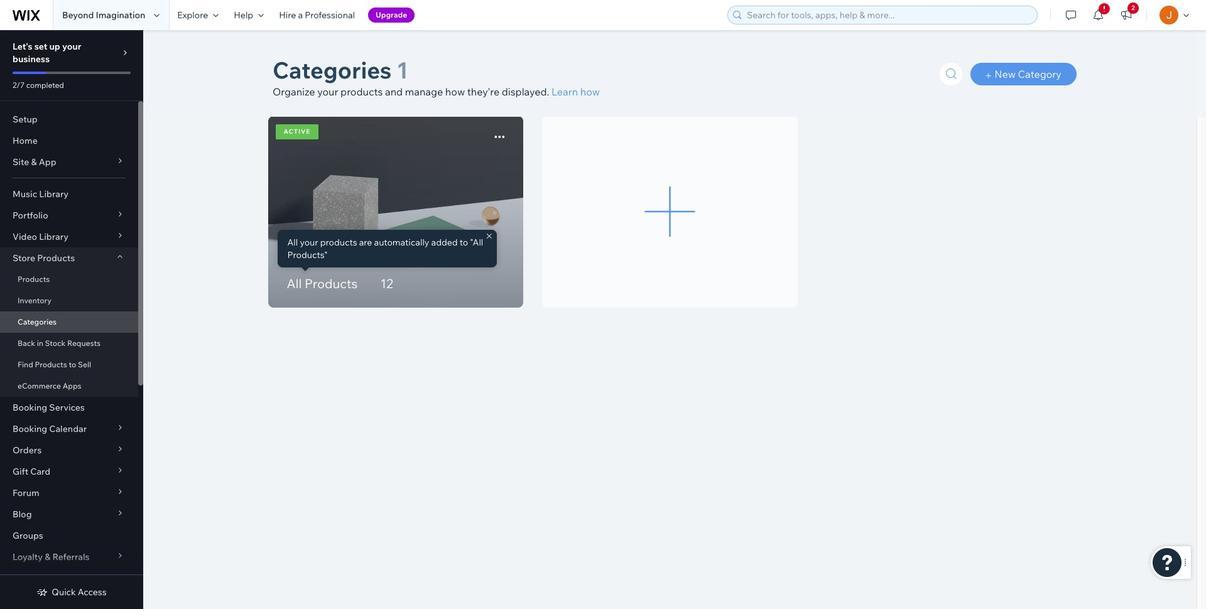 Task type: vqa. For each thing, say whether or not it's contained in the screenshot.
0/3
no



Task type: describe. For each thing, give the bounding box(es) containing it.
to inside sidebar element
[[69, 360, 76, 369]]

"all
[[470, 237, 483, 248]]

stock
[[45, 339, 66, 348]]

setup
[[13, 114, 38, 125]]

beyond imagination
[[62, 9, 145, 21]]

app
[[39, 156, 56, 168]]

ecommerce apps link
[[0, 376, 138, 397]]

& for site
[[31, 156, 37, 168]]

1 how from the left
[[445, 85, 465, 98]]

all your products are automatically added to "all products"
[[287, 237, 483, 261]]

Search for tools, apps, help & more... field
[[743, 6, 1033, 24]]

completed
[[26, 80, 64, 90]]

automatically
[[374, 237, 429, 248]]

portfolio
[[13, 210, 48, 221]]

quick access button
[[37, 587, 107, 598]]

new
[[995, 68, 1016, 80]]

products for find products to sell
[[35, 360, 67, 369]]

business
[[13, 53, 50, 65]]

in
[[37, 339, 43, 348]]

site & app button
[[0, 151, 138, 173]]

requests
[[67, 339, 101, 348]]

ecommerce
[[18, 381, 61, 391]]

calendar
[[49, 423, 87, 435]]

site & app
[[13, 156, 56, 168]]

new category link
[[971, 63, 1077, 85]]

point of sale
[[13, 573, 65, 584]]

store products
[[13, 253, 75, 264]]

booking for booking services
[[13, 402, 47, 413]]

music library link
[[0, 183, 138, 205]]

your inside let's set up your business
[[62, 41, 81, 52]]

2 how from the left
[[580, 85, 600, 98]]

music
[[13, 188, 37, 200]]

forum
[[13, 487, 39, 499]]

let's
[[13, 41, 32, 52]]

manage
[[405, 85, 443, 98]]

displayed.
[[502, 85, 549, 98]]

2 button
[[1113, 0, 1140, 30]]

site
[[13, 156, 29, 168]]

explore
[[177, 9, 208, 21]]

quick access
[[52, 587, 107, 598]]

categories for categories
[[18, 317, 57, 327]]

portfolio button
[[0, 205, 138, 226]]

find products to sell link
[[0, 354, 138, 376]]

categories link
[[0, 312, 138, 333]]

music library
[[13, 188, 69, 200]]

let's set up your business
[[13, 41, 81, 65]]

products for and
[[341, 85, 383, 98]]

point of sale link
[[0, 568, 138, 589]]

loyalty & referrals
[[13, 552, 90, 563]]

gift
[[13, 466, 28, 477]]

upgrade
[[376, 10, 407, 19]]

point
[[13, 573, 34, 584]]

gift card
[[13, 466, 50, 477]]

products"
[[287, 249, 328, 261]]

back in stock requests
[[18, 339, 101, 348]]

card
[[30, 466, 50, 477]]

sale
[[46, 573, 65, 584]]

to inside all your products are automatically added to "all products"
[[460, 237, 468, 248]]

& for loyalty
[[45, 552, 50, 563]]

library for video library
[[39, 231, 68, 242]]

they're
[[467, 85, 500, 98]]

forum button
[[0, 482, 138, 504]]

orders
[[13, 445, 42, 456]]

groups link
[[0, 525, 138, 547]]

products up the inventory
[[18, 275, 50, 284]]

organize your products and manage how they're displayed. learn how
[[273, 85, 600, 98]]

all for all your products are automatically added to "all products"
[[287, 237, 298, 248]]

category
[[1018, 68, 1062, 80]]

back
[[18, 339, 35, 348]]

sell
[[78, 360, 91, 369]]

find products to sell
[[18, 360, 91, 369]]

products for all products
[[305, 276, 358, 291]]

up
[[49, 41, 60, 52]]

video
[[13, 231, 37, 242]]

orders button
[[0, 440, 138, 461]]

gift card button
[[0, 461, 138, 482]]

all for all products
[[287, 276, 302, 291]]

ecommerce apps
[[18, 381, 81, 391]]

loyalty
[[13, 552, 43, 563]]



Task type: locate. For each thing, give the bounding box(es) containing it.
how left they're
[[445, 85, 465, 98]]

1
[[397, 56, 408, 84]]

beyond
[[62, 9, 94, 21]]

hire a professional link
[[271, 0, 362, 30]]

how
[[445, 85, 465, 98], [580, 85, 600, 98]]

back in stock requests link
[[0, 333, 138, 354]]

2 booking from the top
[[13, 423, 47, 435]]

products down video library popup button
[[37, 253, 75, 264]]

categories 1
[[273, 56, 408, 84]]

1 vertical spatial to
[[69, 360, 76, 369]]

1 library from the top
[[39, 188, 69, 200]]

products link
[[0, 269, 138, 290]]

booking up orders in the bottom of the page
[[13, 423, 47, 435]]

store products button
[[0, 248, 138, 269]]

1 booking from the top
[[13, 402, 47, 413]]

1 vertical spatial your
[[317, 85, 338, 98]]

library up "store products"
[[39, 231, 68, 242]]

0 vertical spatial library
[[39, 188, 69, 200]]

1 vertical spatial booking
[[13, 423, 47, 435]]

all down products"
[[287, 276, 302, 291]]

& right site
[[31, 156, 37, 168]]

upgrade button
[[368, 8, 415, 23]]

1 horizontal spatial categories
[[273, 56, 392, 84]]

booking calendar button
[[0, 418, 138, 440]]

categories for categories 1
[[273, 56, 392, 84]]

2/7 completed
[[13, 80, 64, 90]]

to left sell
[[69, 360, 76, 369]]

booking down ecommerce
[[13, 402, 47, 413]]

how right the 'learn'
[[580, 85, 600, 98]]

library inside video library popup button
[[39, 231, 68, 242]]

help button
[[226, 0, 271, 30]]

0 horizontal spatial &
[[31, 156, 37, 168]]

video library button
[[0, 226, 138, 248]]

categories down the inventory
[[18, 317, 57, 327]]

store
[[13, 253, 35, 264]]

12
[[380, 276, 393, 291]]

inventory
[[18, 296, 51, 305]]

2 vertical spatial your
[[300, 237, 318, 248]]

0 vertical spatial booking
[[13, 402, 47, 413]]

1 vertical spatial categories
[[18, 317, 57, 327]]

your right up
[[62, 41, 81, 52]]

0 horizontal spatial to
[[69, 360, 76, 369]]

imagination
[[96, 9, 145, 21]]

find
[[18, 360, 33, 369]]

blog
[[13, 509, 32, 520]]

0 vertical spatial &
[[31, 156, 37, 168]]

and
[[385, 85, 403, 98]]

products down categories 1
[[341, 85, 383, 98]]

library up portfolio dropdown button
[[39, 188, 69, 200]]

learn how link
[[552, 85, 600, 98]]

products for are
[[320, 237, 357, 248]]

referrals
[[52, 552, 90, 563]]

1 vertical spatial products
[[320, 237, 357, 248]]

categories up organize
[[273, 56, 392, 84]]

loyalty & referrals button
[[0, 547, 138, 568]]

0 vertical spatial categories
[[273, 56, 392, 84]]

0 vertical spatial products
[[341, 85, 383, 98]]

a
[[298, 9, 303, 21]]

booking for booking calendar
[[13, 423, 47, 435]]

organize
[[273, 85, 315, 98]]

2 library from the top
[[39, 231, 68, 242]]

all inside all your products are automatically added to "all products"
[[287, 237, 298, 248]]

all products
[[287, 276, 358, 291]]

home
[[13, 135, 38, 146]]

hire a professional
[[279, 9, 355, 21]]

2
[[1132, 4, 1135, 12]]

products for store products
[[37, 253, 75, 264]]

0 horizontal spatial how
[[445, 85, 465, 98]]

quick
[[52, 587, 76, 598]]

setup link
[[0, 109, 138, 130]]

categories inside sidebar element
[[18, 317, 57, 327]]

your down categories 1
[[317, 85, 338, 98]]

access
[[78, 587, 107, 598]]

all
[[287, 237, 298, 248], [287, 276, 302, 291]]

library inside music library link
[[39, 188, 69, 200]]

products inside popup button
[[37, 253, 75, 264]]

products inside all your products are automatically added to "all products"
[[320, 237, 357, 248]]

1 horizontal spatial to
[[460, 237, 468, 248]]

groups
[[13, 530, 43, 542]]

products up the ecommerce apps
[[35, 360, 67, 369]]

professional
[[305, 9, 355, 21]]

help
[[234, 9, 253, 21]]

sidebar element
[[0, 30, 143, 609]]

library
[[39, 188, 69, 200], [39, 231, 68, 242]]

your for all
[[300, 237, 318, 248]]

apps
[[63, 381, 81, 391]]

0 vertical spatial all
[[287, 237, 298, 248]]

hire
[[279, 9, 296, 21]]

are
[[359, 237, 372, 248]]

video library
[[13, 231, 68, 242]]

to left the "all
[[460, 237, 468, 248]]

services
[[49, 402, 85, 413]]

active
[[284, 128, 311, 136]]

your inside all your products are automatically added to "all products"
[[300, 237, 318, 248]]

products down products"
[[305, 276, 358, 291]]

1 horizontal spatial &
[[45, 552, 50, 563]]

new category
[[995, 68, 1062, 80]]

set
[[34, 41, 47, 52]]

products left "are"
[[320, 237, 357, 248]]

1 vertical spatial library
[[39, 231, 68, 242]]

booking calendar
[[13, 423, 87, 435]]

2/7
[[13, 80, 25, 90]]

your up products"
[[300, 237, 318, 248]]

1 vertical spatial &
[[45, 552, 50, 563]]

home link
[[0, 130, 138, 151]]

0 vertical spatial to
[[460, 237, 468, 248]]

products
[[341, 85, 383, 98], [320, 237, 357, 248]]

library for music library
[[39, 188, 69, 200]]

1 horizontal spatial how
[[580, 85, 600, 98]]

1 vertical spatial all
[[287, 276, 302, 291]]

booking
[[13, 402, 47, 413], [13, 423, 47, 435]]

booking inside 'dropdown button'
[[13, 423, 47, 435]]

0 horizontal spatial categories
[[18, 317, 57, 327]]

all up products"
[[287, 237, 298, 248]]

your for organize
[[317, 85, 338, 98]]

0 vertical spatial your
[[62, 41, 81, 52]]

to
[[460, 237, 468, 248], [69, 360, 76, 369]]

products
[[37, 253, 75, 264], [18, 275, 50, 284], [305, 276, 358, 291], [35, 360, 67, 369]]

& right loyalty
[[45, 552, 50, 563]]



